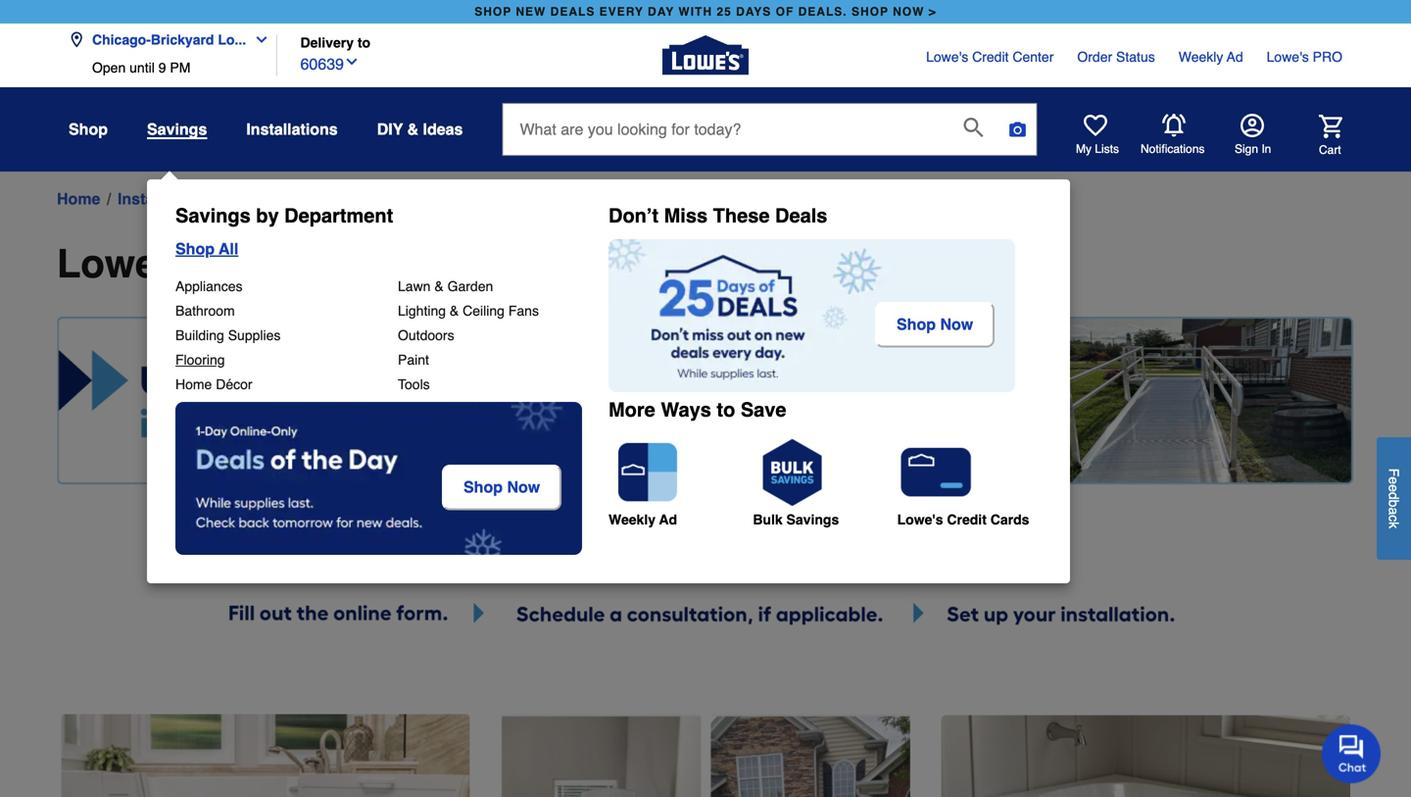 Task type: locate. For each thing, give the bounding box(es) containing it.
paint
[[398, 352, 429, 368]]

1 horizontal spatial &
[[435, 278, 444, 294]]

1 vertical spatial home™
[[345, 241, 493, 286]]

1 vertical spatial &
[[435, 278, 444, 294]]

0 vertical spatial now
[[941, 315, 974, 333]]

bulk savings link
[[753, 433, 896, 528]]

1 horizontal spatial weekly
[[1179, 49, 1224, 65]]

2 horizontal spatial &
[[450, 303, 459, 319]]

0 vertical spatial ad
[[1227, 49, 1244, 65]]

home™ up the lighting
[[345, 241, 493, 286]]

weekly ad link down ways
[[609, 433, 751, 528]]

to left save
[[717, 399, 736, 421]]

1 horizontal spatial shop now
[[897, 315, 974, 333]]

0 horizontal spatial shop now
[[464, 478, 540, 496]]

0 vertical spatial lowe's
[[180, 190, 229, 208]]

f e e d b a c k button
[[1378, 437, 1412, 560]]

1 vertical spatial livable
[[199, 241, 334, 286]]

installations
[[246, 120, 338, 138]]

0 vertical spatial to
[[358, 35, 371, 50]]

cards
[[991, 512, 1030, 528]]

1 vertical spatial home
[[176, 377, 212, 392]]

deals.
[[799, 5, 848, 19]]

services
[[349, 190, 409, 208], [504, 241, 666, 286]]

0 vertical spatial home™
[[287, 190, 345, 208]]

0 vertical spatial savings
[[147, 120, 207, 138]]

shop left new
[[475, 5, 512, 19]]

lawn & garden lighting & ceiling fans outdoors paint tools
[[398, 278, 539, 392]]

lowe's inside "link"
[[180, 190, 229, 208]]

1 horizontal spatial shop now button
[[876, 302, 995, 347]]

b
[[1387, 500, 1403, 507]]

sign
[[1235, 142, 1259, 156]]

1 vertical spatial services
[[504, 241, 666, 286]]

a stair lift chair inside a home and an accessibility ramp in front of a brick home. image
[[501, 714, 911, 797]]

0 horizontal spatial weekly ad
[[609, 512, 678, 528]]

deals
[[776, 204, 828, 227]]

home™ right by
[[287, 190, 345, 208]]

by
[[256, 204, 279, 227]]

services up shop all link
[[349, 190, 409, 208]]

credit left the center
[[973, 49, 1009, 65]]

to right 'delivery'
[[358, 35, 371, 50]]

lowe's livable home™ services down department
[[57, 241, 666, 286]]

order status
[[1078, 49, 1156, 65]]

0 vertical spatial weekly
[[1179, 49, 1224, 65]]

weekly ad link right the status
[[1179, 47, 1244, 67]]

install link
[[118, 187, 163, 211]]

& right "lawn"
[[435, 278, 444, 294]]

shop now button
[[876, 302, 995, 347], [442, 465, 562, 510]]

0 vertical spatial chevron down image
[[246, 32, 270, 48]]

lowe's
[[927, 49, 969, 65], [1267, 49, 1310, 65], [898, 512, 944, 528]]

lowe's pro link
[[1267, 47, 1343, 67]]

now for topmost shop now button
[[941, 315, 974, 333]]

1 horizontal spatial weekly ad link
[[1179, 47, 1244, 67]]

bathroom
[[176, 303, 235, 319]]

savings right bulk
[[787, 512, 840, 528]]

1 horizontal spatial to
[[717, 399, 736, 421]]

1 vertical spatial ad
[[660, 512, 678, 528]]

lowe's
[[180, 190, 229, 208], [57, 241, 188, 286]]

2 shop from the left
[[852, 5, 889, 19]]

update your home with our independent-living services. image
[[57, 317, 1355, 485]]

home left install
[[57, 190, 100, 208]]

install
[[118, 190, 163, 208]]

0 vertical spatial services
[[349, 190, 409, 208]]

2 e from the top
[[1387, 484, 1403, 492]]

0 horizontal spatial now
[[507, 478, 540, 496]]

lowe's home improvement lists image
[[1084, 114, 1108, 137]]

0 vertical spatial shop now link
[[876, 302, 995, 347]]

lowe's left "cards"
[[898, 512, 944, 528]]

lowe's for lowe's pro
[[1267, 49, 1310, 65]]

a
[[1387, 507, 1403, 515]]

0 horizontal spatial shop now link
[[442, 465, 567, 510]]

0 vertical spatial credit
[[973, 49, 1009, 65]]

lowe's left pro
[[1267, 49, 1310, 65]]

1 horizontal spatial now
[[941, 315, 974, 333]]

pm
[[170, 60, 191, 75]]

chevron down image inside the chicago-brickyard lo... button
[[246, 32, 270, 48]]

lowe's livable home™ services down installations button
[[180, 190, 409, 208]]

0 vertical spatial shop now
[[897, 315, 974, 333]]

1 horizontal spatial home
[[176, 377, 212, 392]]

a credit card icon. image
[[898, 433, 976, 512]]

lowe's up shop all
[[180, 190, 229, 208]]

1 vertical spatial weekly
[[609, 512, 656, 528]]

0 horizontal spatial to
[[358, 35, 371, 50]]

order
[[1078, 49, 1113, 65]]

don't miss these deals
[[609, 204, 828, 227]]

flooring link
[[176, 352, 225, 368]]

0 horizontal spatial chevron down image
[[246, 32, 270, 48]]

& inside button
[[407, 120, 419, 138]]

ceiling
[[463, 303, 505, 319]]

shop
[[69, 120, 108, 138], [176, 240, 215, 258], [897, 315, 936, 333], [464, 478, 503, 496]]

1 vertical spatial weekly ad link
[[609, 433, 751, 528]]

0 vertical spatial weekly ad
[[1179, 49, 1244, 65]]

1 horizontal spatial ad
[[1227, 49, 1244, 65]]

home
[[57, 190, 100, 208], [176, 377, 212, 392]]

supplies
[[228, 327, 281, 343]]

camera image
[[1008, 120, 1028, 139]]

every
[[600, 5, 644, 19]]

appliances bathroom building supplies flooring home décor
[[176, 278, 281, 392]]

0 horizontal spatial ad
[[660, 512, 678, 528]]

miss
[[664, 204, 708, 227]]

None search field
[[502, 103, 1038, 174]]

livable
[[233, 190, 283, 208], [199, 241, 334, 286]]

1 vertical spatial lowe's livable home™ services
[[57, 241, 666, 286]]

 image
[[57, 543, 1355, 636]]

0 vertical spatial livable
[[233, 190, 283, 208]]

shop now link
[[876, 302, 995, 347], [442, 465, 567, 510]]

1 vertical spatial shop now button
[[442, 465, 562, 510]]

0 vertical spatial &
[[407, 120, 419, 138]]

lawn
[[398, 278, 431, 294]]

0 horizontal spatial weekly
[[609, 512, 656, 528]]

home décor link
[[176, 377, 253, 392]]

0 horizontal spatial shop
[[475, 5, 512, 19]]

deals
[[551, 5, 595, 19]]

lowe's pro
[[1267, 49, 1343, 65]]

f
[[1387, 468, 1403, 477]]

savings down pm
[[147, 120, 207, 138]]

0 horizontal spatial home™
[[287, 190, 345, 208]]

savings by department
[[176, 204, 393, 227]]

1 horizontal spatial weekly ad
[[1179, 49, 1244, 65]]

1 horizontal spatial chevron down image
[[344, 54, 360, 70]]

notifications
[[1141, 142, 1205, 156]]

credit
[[973, 49, 1009, 65], [948, 512, 987, 528]]

& right the diy
[[407, 120, 419, 138]]

e up b
[[1387, 484, 1403, 492]]

1 vertical spatial lowe's
[[57, 241, 188, 286]]

shop left now
[[852, 5, 889, 19]]

status
[[1117, 49, 1156, 65]]

weekly
[[1179, 49, 1224, 65], [609, 512, 656, 528]]

chevron down image down 'delivery to'
[[344, 54, 360, 70]]

1 vertical spatial credit
[[948, 512, 987, 528]]

1 vertical spatial chevron down image
[[344, 54, 360, 70]]

livable inside "link"
[[233, 190, 283, 208]]

search image
[[964, 118, 984, 137]]

services down the don't
[[504, 241, 666, 286]]

lighting
[[398, 303, 446, 319]]

chat invite button image
[[1323, 724, 1382, 784]]

center
[[1013, 49, 1054, 65]]

0 vertical spatial weekly ad link
[[1179, 47, 1244, 67]]

outdoors link
[[398, 327, 455, 343]]

1 horizontal spatial shop now link
[[876, 302, 995, 347]]

0 horizontal spatial &
[[407, 120, 419, 138]]

chevron down image left 'delivery'
[[246, 32, 270, 48]]

Search Query text field
[[503, 104, 949, 155]]

appliances link
[[176, 278, 243, 294]]

savings for savings by department
[[176, 204, 251, 227]]

lowe's down >
[[927, 49, 969, 65]]

1-day online-only deals of the day. while supplies last. image
[[176, 402, 582, 555]]

0 horizontal spatial weekly ad link
[[609, 433, 751, 528]]

credit left "cards"
[[948, 512, 987, 528]]

home™
[[287, 190, 345, 208], [345, 241, 493, 286]]

0 horizontal spatial home
[[57, 190, 100, 208]]

weekly ad link
[[1179, 47, 1244, 67], [609, 433, 751, 528]]

shop now for shop now button to the left
[[464, 478, 540, 496]]

order status link
[[1078, 47, 1156, 67]]

livable up all at the left top of the page
[[233, 190, 283, 208]]

&
[[407, 120, 419, 138], [435, 278, 444, 294], [450, 303, 459, 319]]

lowe's down the install link
[[57, 241, 188, 286]]

all
[[219, 240, 239, 258]]

lowe's home improvement cart image
[[1320, 114, 1343, 138]]

d
[[1387, 492, 1403, 500]]

shop new deals every day with 25 days of deals. shop now > link
[[471, 0, 941, 24]]

diy & ideas
[[377, 120, 463, 138]]

0 vertical spatial home
[[57, 190, 100, 208]]

sign in button
[[1235, 114, 1272, 157]]

e
[[1387, 477, 1403, 484], [1387, 484, 1403, 492]]

more
[[609, 399, 656, 421]]

lists
[[1096, 142, 1120, 156]]

1 vertical spatial savings
[[176, 204, 251, 227]]

services inside the lowe's livable home™ services "link"
[[349, 190, 409, 208]]

new
[[516, 5, 546, 19]]

save
[[741, 399, 787, 421]]

home down flooring link
[[176, 377, 212, 392]]

ideas
[[423, 120, 463, 138]]

k
[[1387, 522, 1403, 529]]

livable down by
[[199, 241, 334, 286]]

1 vertical spatial shop now
[[464, 478, 540, 496]]

savings for savings
[[147, 120, 207, 138]]

1 horizontal spatial shop
[[852, 5, 889, 19]]

0 horizontal spatial services
[[349, 190, 409, 208]]

lowe's credit center link
[[927, 47, 1054, 67]]

now
[[893, 5, 925, 19]]

& down lawn & garden link in the left top of the page
[[450, 303, 459, 319]]

9
[[159, 60, 166, 75]]

1 vertical spatial now
[[507, 478, 540, 496]]

chevron down image
[[246, 32, 270, 48], [344, 54, 360, 70]]

savings up shop all
[[176, 204, 251, 227]]

savings
[[147, 120, 207, 138], [176, 204, 251, 227], [787, 512, 840, 528]]

1 horizontal spatial services
[[504, 241, 666, 286]]

60639 button
[[301, 51, 360, 76]]

e up d
[[1387, 477, 1403, 484]]



Task type: describe. For each thing, give the bounding box(es) containing it.
tools link
[[398, 377, 430, 392]]

garden
[[448, 278, 493, 294]]

lowe's credit center
[[927, 49, 1054, 65]]

lowe's home improvement account image
[[1241, 114, 1265, 137]]

lowe's for lowe's credit cards
[[898, 512, 944, 528]]

credit for cards
[[948, 512, 987, 528]]

shop all link
[[176, 239, 594, 259]]

lawn & garden link
[[398, 278, 493, 294]]

1 horizontal spatial home™
[[345, 241, 493, 286]]

bathroom link
[[176, 303, 235, 319]]

day
[[648, 5, 675, 19]]

chicago-
[[92, 32, 151, 48]]

chicago-brickyard lo... button
[[69, 20, 278, 60]]

diy & ideas button
[[377, 112, 463, 147]]

0 vertical spatial shop now button
[[876, 302, 995, 347]]

lowe's credit cards link
[[898, 433, 1040, 528]]

a beige bathroom with a white bathtub converted into a step-in tub. image
[[942, 714, 1351, 797]]

shop now for topmost shop now button
[[897, 315, 974, 333]]

savings button
[[147, 120, 207, 139]]

0 horizontal spatial shop now button
[[442, 465, 562, 510]]

bulk
[[753, 512, 783, 528]]

until
[[130, 60, 155, 75]]

lowe's home improvement logo image
[[663, 12, 749, 99]]

credit for center
[[973, 49, 1009, 65]]

lo...
[[218, 32, 246, 48]]

cart button
[[1292, 114, 1343, 158]]

now for shop now button to the left
[[507, 478, 540, 496]]

1 vertical spatial to
[[717, 399, 736, 421]]

open
[[92, 60, 126, 75]]

& for lawn
[[435, 278, 444, 294]]

25
[[717, 5, 732, 19]]

décor
[[216, 377, 253, 392]]

open until 9 pm
[[92, 60, 191, 75]]

lowe's home improvement notification center image
[[1163, 114, 1186, 137]]

location image
[[69, 32, 84, 48]]

delivery to
[[301, 35, 371, 50]]

2 vertical spatial &
[[450, 303, 459, 319]]

appliances
[[176, 278, 243, 294]]

in
[[1262, 142, 1272, 156]]

brickyard
[[151, 32, 214, 48]]

flooring
[[176, 352, 225, 368]]

delivery
[[301, 35, 354, 50]]

1 shop from the left
[[475, 5, 512, 19]]

tools
[[398, 377, 430, 392]]

bulk savings
[[753, 512, 840, 528]]

with
[[679, 5, 713, 19]]

home link
[[57, 187, 100, 211]]

bulk savings icon. image
[[753, 433, 832, 512]]

f e e d b a c k
[[1387, 468, 1403, 529]]

building
[[176, 327, 224, 343]]

lowe's for lowe's credit center
[[927, 49, 969, 65]]

home™ inside the lowe's livable home™ services "link"
[[287, 190, 345, 208]]

shop button
[[69, 112, 108, 147]]

my
[[1077, 142, 1092, 156]]

ways
[[661, 399, 712, 421]]

sign in
[[1235, 142, 1272, 156]]

c
[[1387, 515, 1403, 522]]

shop new deals every day with 25 days of deals. shop now >
[[475, 5, 937, 19]]

department
[[284, 204, 393, 227]]

building supplies link
[[176, 327, 281, 343]]

1 e from the top
[[1387, 477, 1403, 484]]

days
[[736, 5, 772, 19]]

pro
[[1314, 49, 1343, 65]]

my lists
[[1077, 142, 1120, 156]]

installations button
[[246, 112, 338, 147]]

lighting & ceiling fans link
[[398, 303, 539, 319]]

1 vertical spatial shop now link
[[442, 465, 567, 510]]

outdoors
[[398, 327, 455, 343]]

0 vertical spatial lowe's livable home™ services
[[180, 190, 409, 208]]

a bathroom with a white step-in bathtub with a built-in seat and the tub door open. image
[[61, 714, 470, 797]]

60639
[[301, 55, 344, 73]]

weekly ad icon. image
[[609, 433, 687, 512]]

25 days of deals. don't miss out on new deals every day. while supplies last. image
[[609, 239, 1016, 392]]

2 vertical spatial savings
[[787, 512, 840, 528]]

chevron down image inside 60639 button
[[344, 54, 360, 70]]

these
[[713, 204, 770, 227]]

1 vertical spatial weekly ad
[[609, 512, 678, 528]]

more ways to save
[[609, 399, 787, 421]]

paint link
[[398, 352, 429, 368]]

cart
[[1320, 143, 1342, 157]]

shop all
[[176, 240, 239, 258]]

chicago-brickyard lo...
[[92, 32, 246, 48]]

fans
[[509, 303, 539, 319]]

home inside "appliances bathroom building supplies flooring home décor"
[[176, 377, 212, 392]]

don't
[[609, 204, 659, 227]]

lowe's credit cards
[[898, 512, 1030, 528]]

lowe's livable home™ services link
[[180, 187, 409, 211]]

& for diy
[[407, 120, 419, 138]]

diy
[[377, 120, 403, 138]]



Task type: vqa. For each thing, say whether or not it's contained in the screenshot.
the bottom Weekly Ad
yes



